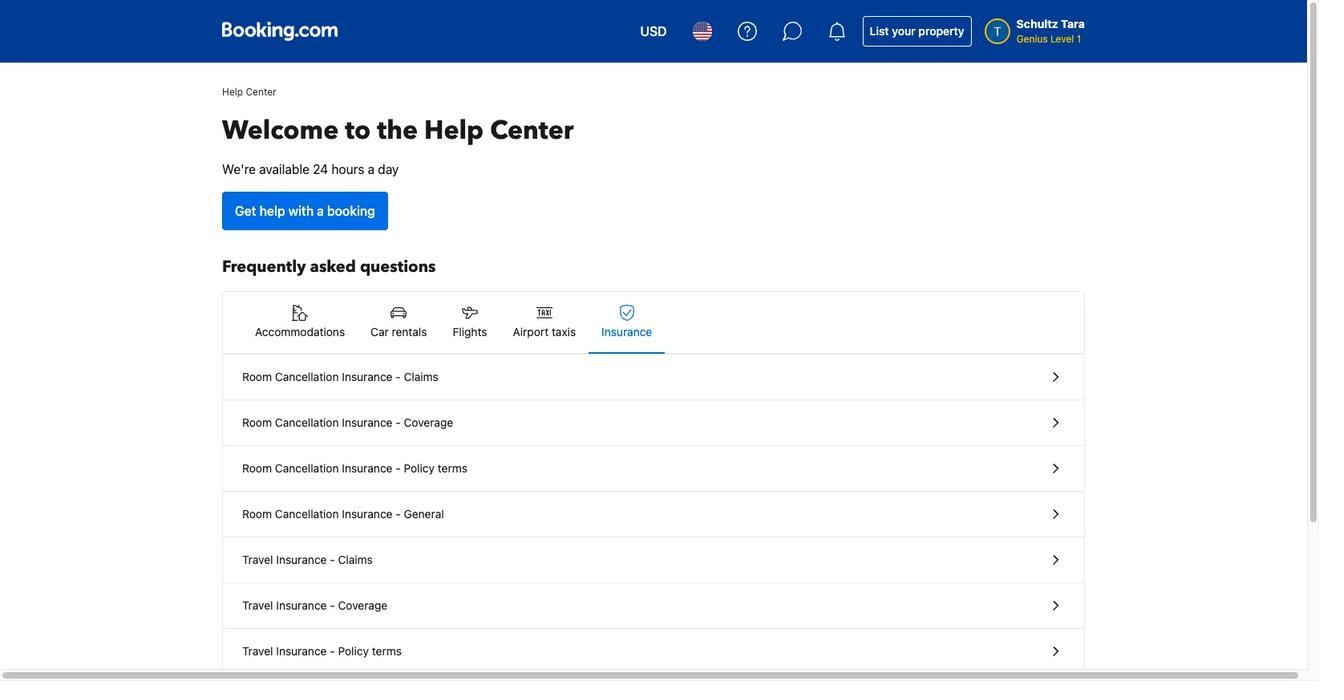 Task type: locate. For each thing, give the bounding box(es) containing it.
3 room from the top
[[242, 461, 272, 475]]

get
[[235, 204, 256, 218]]

2 travel from the top
[[242, 599, 273, 612]]

travel insurance - coverage button
[[223, 583, 1085, 629]]

tab list containing accommodations
[[223, 292, 1085, 355]]

cancellation up room cancellation insurance - general
[[275, 461, 339, 475]]

2 room from the top
[[242, 416, 272, 429]]

0 vertical spatial policy
[[404, 461, 435, 475]]

get help with a booking button
[[222, 192, 388, 230]]

0 horizontal spatial coverage
[[338, 599, 388, 612]]

property
[[919, 24, 965, 38]]

cancellation down room cancellation insurance - claims
[[275, 416, 339, 429]]

room cancellation insurance - general
[[242, 507, 444, 521]]

help up welcome
[[222, 86, 243, 98]]

room cancellation insurance - general button
[[223, 492, 1085, 538]]

24
[[313, 162, 328, 177]]

asked
[[310, 256, 356, 278]]

available
[[259, 162, 310, 177]]

cancellation up travel insurance - claims
[[275, 507, 339, 521]]

accommodations button
[[242, 292, 358, 353]]

room for room cancellation insurance - general
[[242, 507, 272, 521]]

4 room from the top
[[242, 507, 272, 521]]

a right with
[[317, 204, 324, 218]]

with
[[289, 204, 314, 218]]

- down travel insurance - coverage
[[330, 644, 335, 658]]

claims down 'rentals'
[[404, 370, 439, 384]]

1 horizontal spatial terms
[[438, 461, 468, 475]]

insurance down car
[[342, 370, 393, 384]]

a left day
[[368, 162, 375, 177]]

1 vertical spatial terms
[[372, 644, 402, 658]]

0 horizontal spatial claims
[[338, 553, 373, 566]]

insurance
[[602, 325, 653, 339], [342, 370, 393, 384], [342, 416, 393, 429], [342, 461, 393, 475], [342, 507, 393, 521], [276, 553, 327, 566], [276, 599, 327, 612], [276, 644, 327, 658]]

0 horizontal spatial policy
[[338, 644, 369, 658]]

list your property
[[870, 24, 965, 38]]

claims down room cancellation insurance - general
[[338, 553, 373, 566]]

1 vertical spatial help
[[425, 113, 484, 148]]

airport
[[513, 325, 549, 339]]

help
[[222, 86, 243, 98], [425, 113, 484, 148]]

cancellation for room cancellation insurance - policy terms
[[275, 461, 339, 475]]

-
[[396, 370, 401, 384], [396, 416, 401, 429], [396, 461, 401, 475], [396, 507, 401, 521], [330, 553, 335, 566], [330, 599, 335, 612], [330, 644, 335, 658]]

travel insurance - claims
[[242, 553, 373, 566]]

policy up general
[[404, 461, 435, 475]]

2 cancellation from the top
[[275, 416, 339, 429]]

0 horizontal spatial a
[[317, 204, 324, 218]]

frequently
[[222, 256, 306, 278]]

general
[[404, 507, 444, 521]]

1 vertical spatial a
[[317, 204, 324, 218]]

room
[[242, 370, 272, 384], [242, 416, 272, 429], [242, 461, 272, 475], [242, 507, 272, 521]]

policy
[[404, 461, 435, 475], [338, 644, 369, 658]]

travel insurance - policy terms button
[[223, 629, 1085, 675]]

booking
[[327, 204, 375, 218]]

tab list
[[223, 292, 1085, 355]]

cancellation down accommodations
[[275, 370, 339, 384]]

the
[[377, 113, 418, 148]]

4 cancellation from the top
[[275, 507, 339, 521]]

claims
[[404, 370, 439, 384], [338, 553, 373, 566]]

usd button
[[631, 12, 677, 51]]

1 room from the top
[[242, 370, 272, 384]]

0 vertical spatial terms
[[438, 461, 468, 475]]

travel for travel insurance - policy terms
[[242, 644, 273, 658]]

travel insurance - claims button
[[223, 538, 1085, 583]]

help right the
[[425, 113, 484, 148]]

1 horizontal spatial center
[[490, 113, 574, 148]]

policy down travel insurance - coverage
[[338, 644, 369, 658]]

a
[[368, 162, 375, 177], [317, 204, 324, 218]]

0 vertical spatial help
[[222, 86, 243, 98]]

2 vertical spatial travel
[[242, 644, 273, 658]]

- down 'room cancellation insurance - coverage'
[[396, 461, 401, 475]]

insurance down "room cancellation insurance - policy terms"
[[342, 507, 393, 521]]

schultz tara genius level 1
[[1017, 17, 1086, 45]]

center
[[246, 86, 277, 98], [490, 113, 574, 148]]

1 horizontal spatial policy
[[404, 461, 435, 475]]

1 horizontal spatial claims
[[404, 370, 439, 384]]

room cancellation insurance - policy terms
[[242, 461, 468, 475]]

0 vertical spatial coverage
[[404, 416, 454, 429]]

1 vertical spatial policy
[[338, 644, 369, 658]]

1 vertical spatial travel
[[242, 599, 273, 612]]

travel down travel insurance - coverage
[[242, 644, 273, 658]]

3 cancellation from the top
[[275, 461, 339, 475]]

travel up travel insurance - coverage
[[242, 553, 273, 566]]

genius
[[1017, 33, 1048, 45]]

travel down travel insurance - claims
[[242, 599, 273, 612]]

cancellation for room cancellation insurance - coverage
[[275, 416, 339, 429]]

car rentals button
[[358, 292, 440, 353]]

0 vertical spatial travel
[[242, 553, 273, 566]]

room for room cancellation insurance - policy terms
[[242, 461, 272, 475]]

day
[[378, 162, 399, 177]]

1 travel from the top
[[242, 553, 273, 566]]

0 horizontal spatial help
[[222, 86, 243, 98]]

questions
[[360, 256, 436, 278]]

room cancellation insurance - claims button
[[223, 355, 1085, 400]]

schultz
[[1017, 17, 1059, 30]]

terms
[[438, 461, 468, 475], [372, 644, 402, 658]]

room for room cancellation insurance - claims
[[242, 370, 272, 384]]

booking.com online hotel reservations image
[[222, 22, 338, 41]]

- up "room cancellation insurance - policy terms"
[[396, 416, 401, 429]]

we're available 24 hours a day
[[222, 162, 399, 177]]

0 vertical spatial center
[[246, 86, 277, 98]]

coverage
[[404, 416, 454, 429], [338, 599, 388, 612]]

0 vertical spatial a
[[368, 162, 375, 177]]

cancellation
[[275, 370, 339, 384], [275, 416, 339, 429], [275, 461, 339, 475], [275, 507, 339, 521]]

usd
[[641, 24, 667, 39]]

list
[[870, 24, 890, 38]]

list your property link
[[863, 16, 972, 47]]

cancellation for room cancellation insurance - general
[[275, 507, 339, 521]]

policy inside travel insurance - policy terms button
[[338, 644, 369, 658]]

1
[[1078, 33, 1082, 45]]

3 travel from the top
[[242, 644, 273, 658]]

travel
[[242, 553, 273, 566], [242, 599, 273, 612], [242, 644, 273, 658]]

1 vertical spatial center
[[490, 113, 574, 148]]

1 horizontal spatial coverage
[[404, 416, 454, 429]]

1 horizontal spatial help
[[425, 113, 484, 148]]

airport taxis
[[513, 325, 576, 339]]

get help with a booking
[[235, 204, 375, 218]]

travel insurance - policy terms
[[242, 644, 402, 658]]

1 cancellation from the top
[[275, 370, 339, 384]]



Task type: vqa. For each thing, say whether or not it's contained in the screenshot.
Types
no



Task type: describe. For each thing, give the bounding box(es) containing it.
0 horizontal spatial terms
[[372, 644, 402, 658]]

taxis
[[552, 325, 576, 339]]

help center
[[222, 86, 277, 98]]

insurance down travel insurance - coverage
[[276, 644, 327, 658]]

car rentals
[[371, 325, 427, 339]]

frequently asked questions
[[222, 256, 436, 278]]

- up travel insurance - policy terms
[[330, 599, 335, 612]]

we're
[[222, 162, 256, 177]]

room cancellation insurance - coverage button
[[223, 400, 1085, 446]]

insurance up "room cancellation insurance - claims" button
[[602, 325, 653, 339]]

room cancellation insurance - policy terms button
[[223, 446, 1085, 492]]

airport taxis button
[[500, 292, 589, 353]]

insurance up travel insurance - coverage
[[276, 553, 327, 566]]

help
[[260, 204, 285, 218]]

room for room cancellation insurance - coverage
[[242, 416, 272, 429]]

insurance up "room cancellation insurance - policy terms"
[[342, 416, 393, 429]]

accommodations
[[255, 325, 345, 339]]

flights button
[[440, 292, 500, 353]]

insurance button
[[589, 292, 665, 353]]

travel for travel insurance - claims
[[242, 553, 273, 566]]

0 vertical spatial claims
[[404, 370, 439, 384]]

cancellation for room cancellation insurance - claims
[[275, 370, 339, 384]]

flights
[[453, 325, 487, 339]]

welcome to the help center
[[222, 113, 574, 148]]

- down car rentals
[[396, 370, 401, 384]]

1 vertical spatial coverage
[[338, 599, 388, 612]]

level
[[1051, 33, 1075, 45]]

insurance down 'room cancellation insurance - coverage'
[[342, 461, 393, 475]]

1 horizontal spatial a
[[368, 162, 375, 177]]

0 horizontal spatial center
[[246, 86, 277, 98]]

your
[[892, 24, 916, 38]]

- left general
[[396, 507, 401, 521]]

room cancellation insurance - claims
[[242, 370, 439, 384]]

a inside button
[[317, 204, 324, 218]]

travel for travel insurance - coverage
[[242, 599, 273, 612]]

1 vertical spatial claims
[[338, 553, 373, 566]]

to
[[345, 113, 371, 148]]

travel insurance - coverage
[[242, 599, 388, 612]]

rentals
[[392, 325, 427, 339]]

insurance down travel insurance - claims
[[276, 599, 327, 612]]

car
[[371, 325, 389, 339]]

welcome
[[222, 113, 339, 148]]

policy inside room cancellation insurance - policy terms button
[[404, 461, 435, 475]]

tara
[[1062, 17, 1086, 30]]

- down room cancellation insurance - general
[[330, 553, 335, 566]]

hours
[[332, 162, 365, 177]]

room cancellation insurance - coverage
[[242, 416, 454, 429]]



